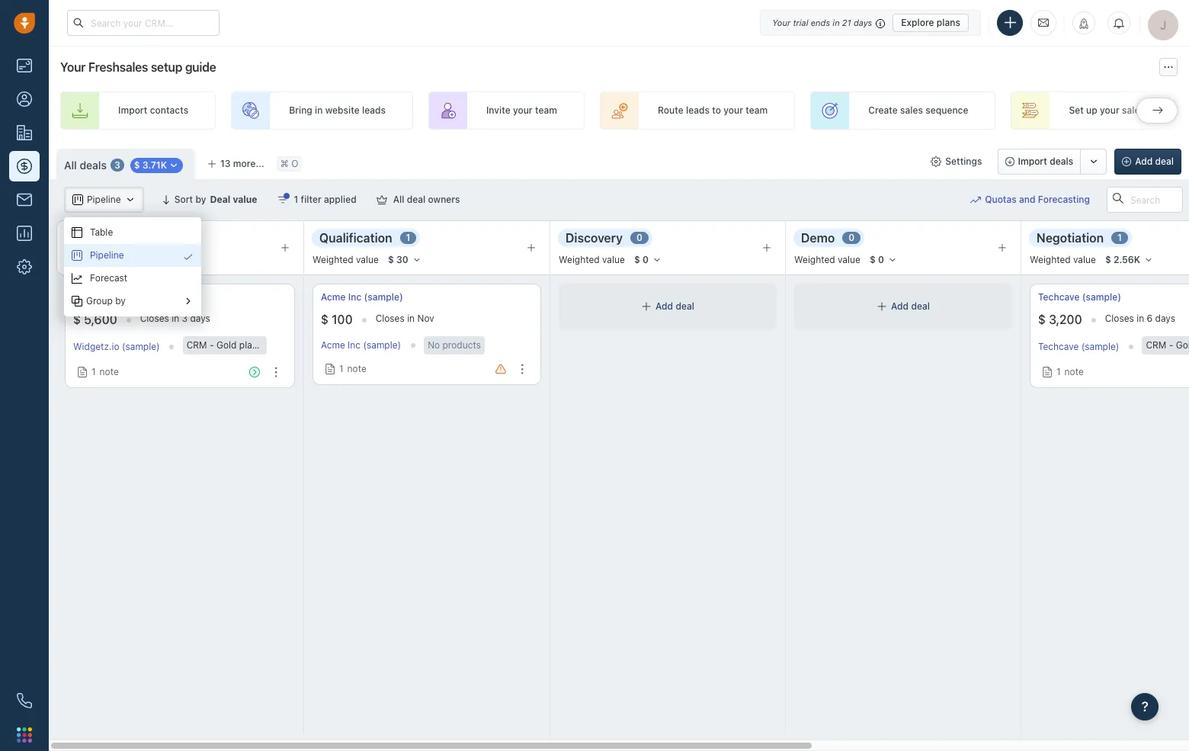 Task type: vqa. For each thing, say whether or not it's contained in the screenshot.
"Plans"
yes



Task type: describe. For each thing, give the bounding box(es) containing it.
plans
[[937, 16, 961, 28]]

explore plans link
[[893, 13, 969, 32]]

container_wx8msf4aqz5i3rn1 image for forecast
[[72, 273, 82, 284]]

table
[[90, 227, 113, 238]]

by
[[115, 295, 126, 307]]

group by
[[86, 295, 126, 307]]

group by menu item
[[64, 290, 201, 313]]

explore
[[902, 16, 935, 28]]

menu containing table
[[64, 217, 201, 317]]

phone image
[[9, 686, 40, 716]]



Task type: locate. For each thing, give the bounding box(es) containing it.
0 vertical spatial container_wx8msf4aqz5i3rn1 image
[[72, 227, 82, 238]]

container_wx8msf4aqz5i3rn1 image left pipeline at the left of the page
[[72, 250, 82, 261]]

container_wx8msf4aqz5i3rn1 image left forecast
[[72, 273, 82, 284]]

container_wx8msf4aqz5i3rn1 image for pipeline
[[72, 250, 82, 261]]

freshworks switcher image
[[17, 727, 32, 743]]

container_wx8msf4aqz5i3rn1 image up group by menu item
[[183, 252, 194, 262]]

pipeline
[[90, 250, 124, 261]]

container_wx8msf4aqz5i3rn1 image
[[72, 227, 82, 238], [72, 250, 82, 261], [183, 296, 194, 307]]

group
[[86, 295, 113, 307]]

container_wx8msf4aqz5i3rn1 image inside group by menu item
[[183, 296, 194, 307]]

0 vertical spatial container_wx8msf4aqz5i3rn1 image
[[183, 252, 194, 262]]

container_wx8msf4aqz5i3rn1 image for table
[[72, 227, 82, 238]]

forecast
[[90, 273, 127, 284]]

container_wx8msf4aqz5i3rn1 image left table
[[72, 227, 82, 238]]

send email image
[[1039, 16, 1049, 29]]

container_wx8msf4aqz5i3rn1 image right by
[[183, 296, 194, 307]]

shade muted image
[[873, 16, 886, 29]]

Search your CRM... text field
[[67, 10, 220, 36]]

container_wx8msf4aqz5i3rn1 image
[[183, 252, 194, 262], [72, 273, 82, 284], [72, 296, 82, 307]]

2 vertical spatial container_wx8msf4aqz5i3rn1 image
[[72, 296, 82, 307]]

explore plans
[[902, 16, 961, 28]]

container_wx8msf4aqz5i3rn1 image for group by
[[72, 296, 82, 307]]

1 vertical spatial container_wx8msf4aqz5i3rn1 image
[[72, 250, 82, 261]]

container_wx8msf4aqz5i3rn1 image inside group by menu item
[[72, 296, 82, 307]]

2 vertical spatial container_wx8msf4aqz5i3rn1 image
[[183, 296, 194, 307]]

1 vertical spatial container_wx8msf4aqz5i3rn1 image
[[72, 273, 82, 284]]

menu
[[64, 217, 201, 317]]

container_wx8msf4aqz5i3rn1 image left group
[[72, 296, 82, 307]]



